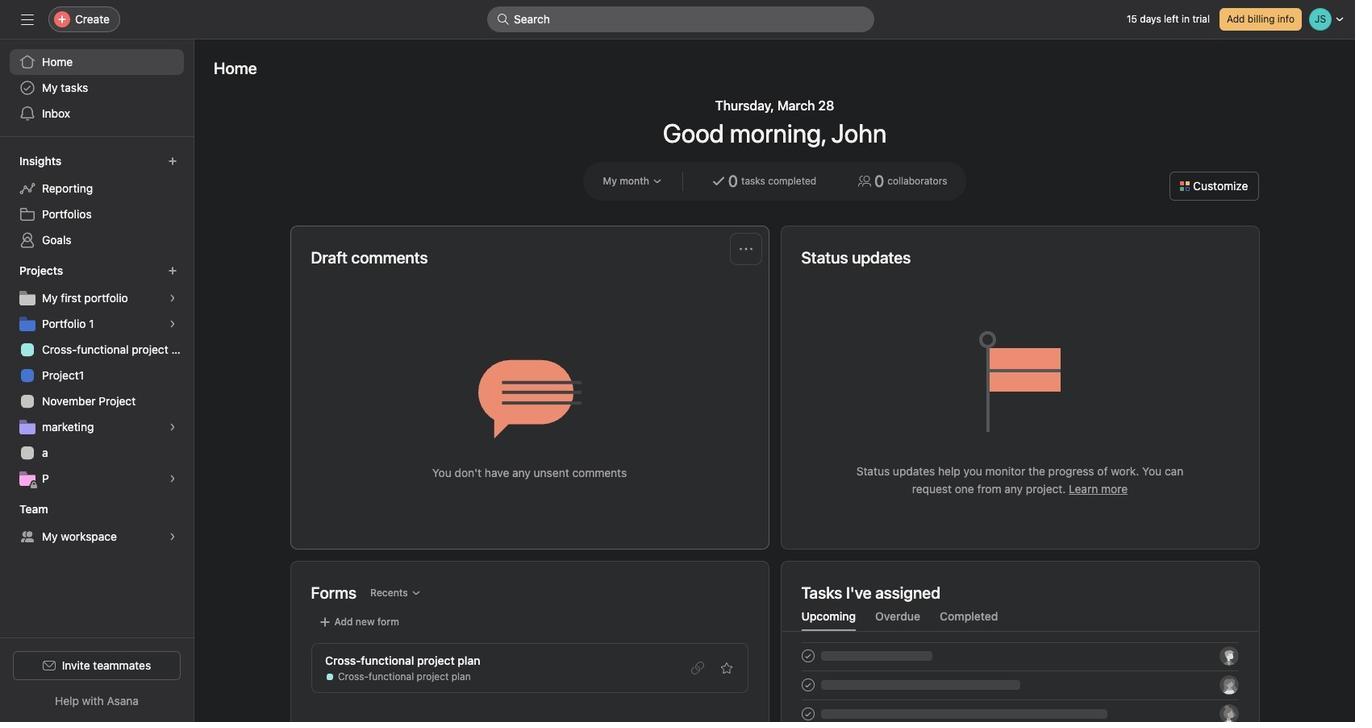 Task type: vqa. For each thing, say whether or not it's contained in the screenshot.
See details, marketing ICON
yes



Task type: locate. For each thing, give the bounding box(es) containing it.
see details, my workspace image
[[168, 533, 178, 542]]

see details, my first portfolio image
[[168, 294, 178, 303]]

new project or portfolio image
[[168, 266, 178, 276]]

add to favorites image
[[720, 662, 733, 675]]

see details, portfolio 1 image
[[168, 320, 178, 329]]

list box
[[487, 6, 875, 32]]

prominent image
[[497, 13, 510, 26]]

actions image
[[740, 243, 752, 256]]

copy form link image
[[691, 662, 704, 675]]



Task type: describe. For each thing, give the bounding box(es) containing it.
insights element
[[0, 147, 194, 257]]

see details, p image
[[168, 474, 178, 484]]

new insights image
[[168, 157, 178, 166]]

see details, marketing image
[[168, 423, 178, 432]]

hide sidebar image
[[21, 13, 34, 26]]

global element
[[0, 40, 194, 136]]

projects element
[[0, 257, 194, 495]]

teams element
[[0, 495, 194, 554]]



